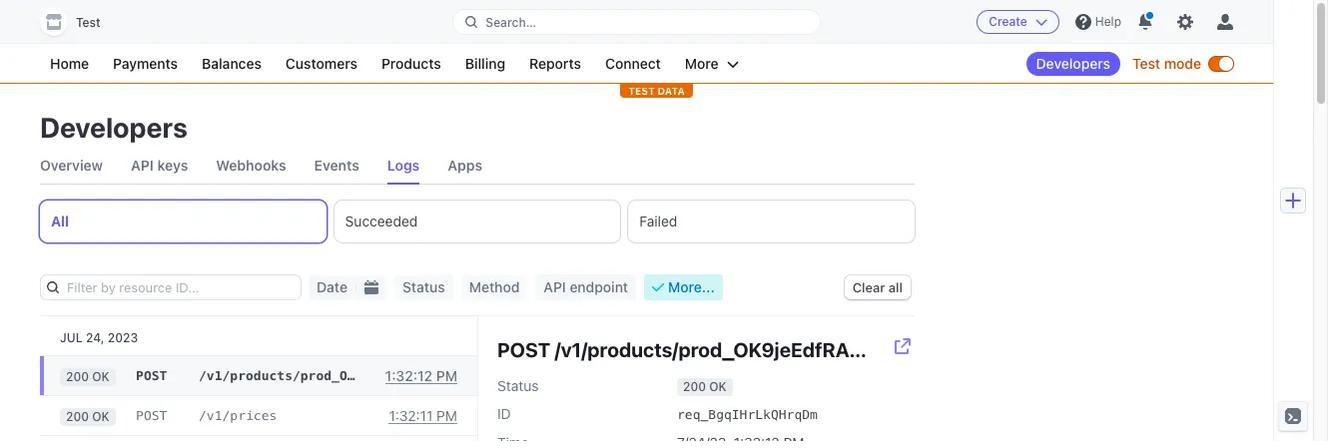 Task type: vqa. For each thing, say whether or not it's contained in the screenshot.
Select on the bottom of page
no



Task type: locate. For each thing, give the bounding box(es) containing it.
1:32:11 pm button
[[389, 408, 458, 426]]

overview link
[[40, 148, 103, 184]]

webhooks
[[216, 157, 286, 174]]

developers up overview
[[40, 111, 188, 144]]

api
[[131, 157, 154, 174], [544, 279, 566, 296]]

post for 1:32:11 pm
[[136, 409, 167, 424]]

1 horizontal spatial developers
[[1037, 55, 1111, 72]]

0 horizontal spatial api
[[131, 157, 154, 174]]

test button
[[40, 8, 120, 36]]

pm right 1:32:11 at the left of page
[[437, 408, 458, 425]]

200 ok
[[66, 369, 110, 384], [683, 380, 727, 395], [66, 409, 110, 424]]

1 vertical spatial post
[[136, 369, 167, 384]]

jul
[[60, 330, 83, 345]]

status up id
[[498, 378, 539, 395]]

1 horizontal spatial /v1/products/prod_ok9jeedfra0zjv
[[555, 339, 901, 362]]

logs link
[[388, 148, 420, 184]]

events link
[[314, 148, 360, 184]]

api left endpoint
[[544, 279, 566, 296]]

tab list
[[40, 148, 915, 185]]

200 ok for 1:32:11 pm
[[66, 409, 110, 424]]

2 vertical spatial post
[[136, 409, 167, 424]]

api for api endpoint
[[544, 279, 566, 296]]

api keys
[[131, 157, 188, 174]]

customers
[[286, 55, 358, 72]]

test left mode
[[1133, 55, 1161, 72]]

all
[[51, 213, 69, 230]]

/v1/products/prod_ok9jeedfra0zjv up req_bgqihrlkqhrqdm
[[555, 339, 901, 362]]

/v1/products/prod_ok9jeedfra0zjv
[[555, 339, 901, 362], [199, 369, 449, 384]]

0 horizontal spatial developers
[[40, 111, 188, 144]]

developers down the help button
[[1037, 55, 1111, 72]]

0 horizontal spatial /v1/products/prod_ok9jeedfra0zjv
[[199, 369, 449, 384]]

2023
[[108, 330, 138, 345]]

failed button
[[629, 201, 915, 243]]

1 horizontal spatial api
[[544, 279, 566, 296]]

more...
[[669, 279, 715, 296]]

more... button
[[645, 275, 723, 301]]

mode
[[1165, 55, 1202, 72]]

help button
[[1068, 6, 1130, 38]]

200 for 1:32:11 pm
[[66, 409, 89, 424]]

test inside button
[[76, 15, 100, 30]]

post
[[498, 339, 551, 362], [136, 369, 167, 384], [136, 409, 167, 424]]

pm inside 1:32:12 pm button
[[436, 368, 458, 385]]

api inside api endpoint button
[[544, 279, 566, 296]]

all
[[889, 280, 903, 296]]

status tab list
[[40, 201, 915, 243]]

method
[[469, 279, 520, 296]]

payments link
[[103, 52, 188, 76]]

succeeded button
[[334, 201, 621, 243]]

1 vertical spatial status
[[498, 378, 539, 395]]

1:32:11
[[389, 408, 433, 425]]

0 vertical spatial /v1/products/prod_ok9jeedfra0zjv
[[555, 339, 901, 362]]

test for test mode
[[1133, 55, 1161, 72]]

0 vertical spatial api
[[131, 157, 154, 174]]

succeeded
[[345, 213, 418, 230]]

0 vertical spatial pm
[[436, 368, 458, 385]]

overview
[[40, 157, 103, 174]]

post /v1/products/prod_ok9jeedfra0zjv
[[498, 339, 901, 362]]

status
[[403, 279, 445, 296], [498, 378, 539, 395]]

balances
[[202, 55, 262, 72]]

api endpoint button
[[536, 275, 637, 301]]

1 horizontal spatial status
[[498, 378, 539, 395]]

Search… text field
[[454, 9, 820, 34]]

status button
[[395, 275, 453, 301]]

method button
[[461, 275, 528, 301]]

post for 1:32:12 pm
[[136, 369, 167, 384]]

api endpoint
[[544, 279, 629, 296]]

keys
[[157, 157, 188, 174]]

1 vertical spatial pm
[[437, 408, 458, 425]]

developers
[[1037, 55, 1111, 72], [40, 111, 188, 144]]

ok
[[92, 369, 110, 384], [710, 380, 727, 395], [92, 409, 110, 424]]

test data
[[629, 85, 685, 97]]

0 horizontal spatial status
[[403, 279, 445, 296]]

1 horizontal spatial test
[[1133, 55, 1161, 72]]

test up home
[[76, 15, 100, 30]]

api for api keys
[[131, 157, 154, 174]]

api left keys
[[131, 157, 154, 174]]

1 vertical spatial developers
[[40, 111, 188, 144]]

pm for 1:32:12 pm
[[436, 368, 458, 385]]

api inside "api keys" link
[[131, 157, 154, 174]]

pm right 1:32:12 at bottom left
[[436, 368, 458, 385]]

date button
[[309, 275, 356, 301]]

1 vertical spatial test
[[1133, 55, 1161, 72]]

/v1/products/prod_ok9jeedfra0zjv down 'date' button
[[199, 369, 449, 384]]

pm inside "1:32:11 pm" "button"
[[437, 408, 458, 425]]

home
[[50, 55, 89, 72]]

apps link
[[448, 148, 483, 184]]

clear
[[853, 280, 886, 296]]

200
[[66, 369, 89, 384], [683, 380, 706, 395], [66, 409, 89, 424]]

1 vertical spatial api
[[544, 279, 566, 296]]

status left the method
[[403, 279, 445, 296]]

1:32:12 pm
[[385, 368, 458, 385]]

0 vertical spatial status
[[403, 279, 445, 296]]

pm
[[436, 368, 458, 385], [437, 408, 458, 425]]

reports link
[[520, 52, 591, 76]]

0 vertical spatial test
[[76, 15, 100, 30]]

1:32:11 pm
[[389, 408, 458, 425]]

test
[[76, 15, 100, 30], [1133, 55, 1161, 72]]

/v1/prices
[[199, 409, 277, 424]]

0 horizontal spatial test
[[76, 15, 100, 30]]



Task type: describe. For each thing, give the bounding box(es) containing it.
0 vertical spatial developers
[[1037, 55, 1111, 72]]

1 vertical spatial /v1/products/prod_ok9jeedfra0zjv
[[199, 369, 449, 384]]

more
[[685, 55, 719, 72]]

webhooks link
[[216, 148, 286, 184]]

clear all
[[853, 280, 903, 296]]

date
[[317, 279, 348, 296]]

developers link
[[1027, 52, 1121, 76]]

ok for 1:32:11 pm
[[92, 409, 110, 424]]

help
[[1096, 14, 1122, 29]]

24,
[[86, 330, 104, 345]]

apps
[[448, 157, 483, 174]]

products link
[[372, 52, 451, 76]]

Search… search field
[[454, 9, 820, 34]]

status inside status button
[[403, 279, 445, 296]]

balances link
[[192, 52, 272, 76]]

data
[[658, 85, 685, 97]]

0 vertical spatial post
[[498, 339, 551, 362]]

pm for 1:32:11 pm
[[437, 408, 458, 425]]

failed
[[640, 213, 678, 230]]

1:32:12 pm button
[[385, 368, 458, 386]]

create button
[[977, 10, 1060, 34]]

tab list containing overview
[[40, 148, 915, 185]]

logs
[[388, 157, 420, 174]]

connect
[[605, 55, 661, 72]]

billing
[[465, 55, 506, 72]]

1:32:12
[[385, 368, 433, 385]]

customers link
[[276, 52, 368, 76]]

connect link
[[595, 52, 671, 76]]

all button
[[40, 201, 326, 243]]

more button
[[675, 52, 749, 76]]

200 for 1:32:12 pm
[[66, 369, 89, 384]]

create
[[989, 14, 1028, 29]]

jul 24, 2023
[[60, 330, 138, 345]]

api keys link
[[131, 148, 188, 184]]

id
[[498, 406, 511, 423]]

billing link
[[455, 52, 516, 76]]

req_bgqihrlkqhrqdm
[[677, 408, 818, 423]]

clear all button
[[845, 276, 911, 300]]

reports
[[530, 55, 581, 72]]

ok for 1:32:12 pm
[[92, 369, 110, 384]]

events
[[314, 157, 360, 174]]

products
[[382, 55, 441, 72]]

test mode
[[1133, 55, 1202, 72]]

200 ok for 1:32:12 pm
[[66, 369, 110, 384]]

endpoint
[[570, 279, 629, 296]]

search…
[[486, 14, 536, 29]]

home link
[[40, 52, 99, 76]]

test for test
[[76, 15, 100, 30]]

test
[[629, 85, 655, 97]]

payments
[[113, 55, 178, 72]]



